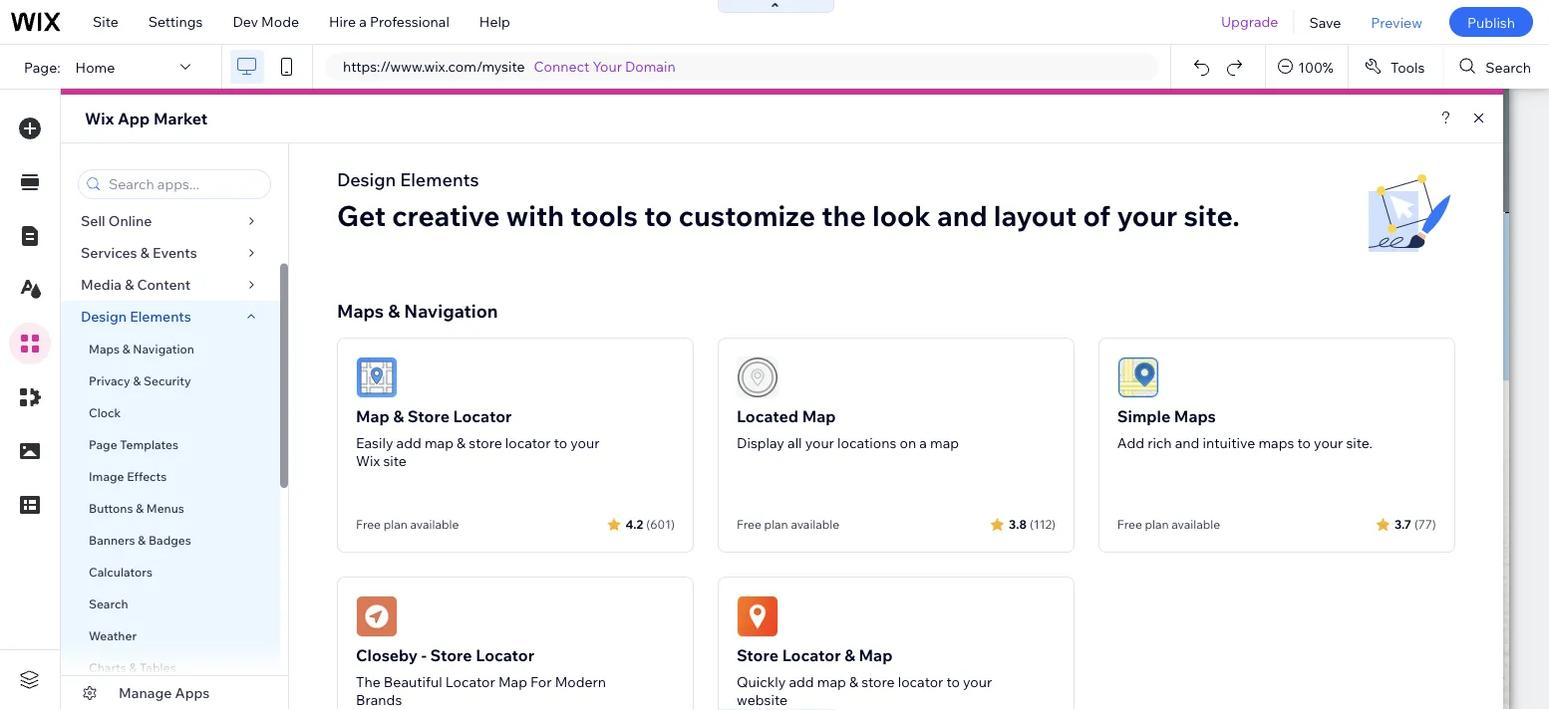 Task type: locate. For each thing, give the bounding box(es) containing it.
design for design elements get creative with tools to customize the look and layout of your site.
[[337, 168, 396, 190]]

3 free plan available from the left
[[1117, 517, 1220, 532]]

100% button
[[1266, 45, 1348, 89]]

wix
[[85, 109, 114, 129], [356, 453, 380, 470]]

map for map
[[817, 674, 846, 691]]

0 vertical spatial maps
[[337, 300, 384, 322]]

&
[[140, 244, 149, 262], [125, 276, 134, 294], [388, 300, 400, 322], [122, 341, 130, 356], [133, 373, 141, 388], [393, 407, 404, 427], [457, 435, 466, 452], [136, 501, 144, 516], [138, 533, 146, 548], [845, 646, 855, 666], [129, 660, 137, 675], [849, 674, 858, 691]]

map inside store locator & map quickly add map & store locator to your website
[[859, 646, 893, 666]]

of
[[1083, 198, 1111, 233]]

1 vertical spatial wix
[[356, 453, 380, 470]]

map right easily
[[425, 435, 454, 452]]

0 horizontal spatial site.
[[1184, 198, 1240, 233]]

dev mode
[[233, 13, 299, 30]]

1 available from the left
[[410, 517, 459, 532]]

and right 'look'
[[937, 198, 988, 233]]

your inside 'map & store locator easily add map & store locator to your wix site'
[[571, 435, 600, 452]]

100%
[[1298, 58, 1334, 76]]

maps inside simple maps add rich and intuitive maps to your site.
[[1174, 407, 1216, 427]]

1 free from the left
[[356, 517, 381, 532]]

creative
[[392, 198, 500, 233]]

add up site
[[396, 435, 421, 452]]

maps & navigation link
[[61, 333, 280, 365]]

3 free from the left
[[1117, 517, 1142, 532]]

free
[[356, 517, 381, 532], [737, 517, 762, 532], [1117, 517, 1142, 532]]

buttons & menus
[[89, 501, 184, 516]]

locator inside 'map & store locator easily add map & store locator to your wix site'
[[505, 435, 551, 452]]

free plan available down all
[[737, 517, 840, 532]]

1 vertical spatial a
[[919, 435, 927, 452]]

display
[[737, 435, 785, 452]]

1 horizontal spatial add
[[789, 674, 814, 691]]

available for locator
[[410, 517, 459, 532]]

services & events link
[[61, 237, 280, 269]]

0 vertical spatial elements
[[400, 168, 479, 190]]

add for &
[[396, 435, 421, 452]]

mode
[[261, 13, 299, 30]]

map inside 'map & store locator easily add map & store locator to your wix site'
[[425, 435, 454, 452]]

2 plan from the left
[[764, 517, 788, 532]]

1 horizontal spatial store
[[862, 674, 895, 691]]

content
[[137, 276, 191, 294]]

and right rich
[[1175, 435, 1200, 452]]

https://www.wix.com/mysite connect your domain
[[343, 58, 676, 75]]

available down intuitive
[[1172, 517, 1220, 532]]

store inside the closeby - store locator the beautiful locator map for modern brands
[[430, 646, 472, 666]]

available down all
[[791, 517, 840, 532]]

0 horizontal spatial map
[[425, 435, 454, 452]]

settings
[[148, 13, 203, 30]]

locator
[[453, 407, 512, 427], [476, 646, 534, 666], [782, 646, 841, 666], [445, 674, 495, 691]]

1 horizontal spatial design
[[337, 168, 396, 190]]

design inside the design elements get creative with tools to customize the look and layout of your site.
[[337, 168, 396, 190]]

maps & navigation up the "map & store locator logo"
[[337, 300, 498, 322]]

clock
[[89, 405, 121, 420]]

store locator & map logo image
[[737, 596, 779, 638]]

navigation down the creative
[[404, 300, 498, 322]]

1 plan from the left
[[384, 517, 408, 532]]

available down 'map & store locator easily add map & store locator to your wix site'
[[410, 517, 459, 532]]

0 vertical spatial store
[[469, 435, 502, 452]]

store for &
[[408, 407, 450, 427]]

2 horizontal spatial maps
[[1174, 407, 1216, 427]]

charts & tables link
[[61, 652, 280, 684]]

store inside 'map & store locator easily add map & store locator to your wix site'
[[469, 435, 502, 452]]

1 horizontal spatial navigation
[[404, 300, 498, 322]]

1 horizontal spatial free plan available
[[737, 517, 840, 532]]

4.2
[[626, 517, 643, 532]]

https://www.wix.com/mysite
[[343, 58, 525, 75]]

2 free plan available from the left
[[737, 517, 840, 532]]

your inside simple maps add rich and intuitive maps to your site.
[[1314, 435, 1343, 452]]

0 horizontal spatial plan
[[384, 517, 408, 532]]

effects
[[127, 469, 167, 484]]

0 horizontal spatial and
[[937, 198, 988, 233]]

1 horizontal spatial maps & navigation
[[337, 300, 498, 322]]

maps & navigation up privacy & security
[[89, 341, 194, 356]]

free plan available down site
[[356, 517, 459, 532]]

0 vertical spatial locator
[[505, 435, 551, 452]]

2 horizontal spatial available
[[1172, 517, 1220, 532]]

a right on
[[919, 435, 927, 452]]

design down media
[[81, 308, 127, 326]]

and
[[937, 198, 988, 233], [1175, 435, 1200, 452]]

0 horizontal spatial navigation
[[133, 341, 194, 356]]

wix left app
[[85, 109, 114, 129]]

2 horizontal spatial map
[[930, 435, 959, 452]]

0 vertical spatial site.
[[1184, 198, 1240, 233]]

to inside simple maps add rich and intuitive maps to your site.
[[1298, 435, 1311, 452]]

home
[[75, 58, 115, 76]]

0 vertical spatial maps & navigation
[[337, 300, 498, 322]]

banners & badges link
[[61, 524, 280, 556]]

store inside 'map & store locator easily add map & store locator to your wix site'
[[408, 407, 450, 427]]

3 available from the left
[[1172, 517, 1220, 532]]

locator for map & store locator
[[505, 435, 551, 452]]

maps up the "map & store locator logo"
[[337, 300, 384, 322]]

search
[[1486, 58, 1531, 76], [89, 597, 128, 612]]

free for store
[[356, 517, 381, 532]]

1 vertical spatial site.
[[1346, 435, 1373, 452]]

maps up intuitive
[[1174, 407, 1216, 427]]

0 horizontal spatial free
[[356, 517, 381, 532]]

2 horizontal spatial free
[[1117, 517, 1142, 532]]

calculators link
[[61, 556, 280, 588]]

privacy
[[89, 373, 130, 388]]

sell online link
[[61, 205, 280, 237]]

elements down content
[[130, 308, 191, 326]]

add right 'quickly'
[[789, 674, 814, 691]]

2 horizontal spatial plan
[[1145, 517, 1169, 532]]

1 vertical spatial maps
[[89, 341, 120, 356]]

0 horizontal spatial design
[[81, 308, 127, 326]]

map & store locator easily add map & store locator to your wix site
[[356, 407, 600, 470]]

to inside 'map & store locator easily add map & store locator to your wix site'
[[554, 435, 567, 452]]

0 vertical spatial and
[[937, 198, 988, 233]]

1 horizontal spatial maps
[[337, 300, 384, 322]]

search up weather
[[89, 597, 128, 612]]

available for all
[[791, 517, 840, 532]]

map inside store locator & map quickly add map & store locator to your website
[[817, 674, 846, 691]]

closeby - store locator the beautiful locator map for modern brands
[[356, 646, 606, 709]]

a
[[359, 13, 367, 30], [919, 435, 927, 452]]

free plan available down rich
[[1117, 517, 1220, 532]]

maps
[[337, 300, 384, 322], [89, 341, 120, 356], [1174, 407, 1216, 427]]

connect
[[534, 58, 590, 75]]

map inside 'map & store locator easily add map & store locator to your wix site'
[[356, 407, 390, 427]]

0 vertical spatial wix
[[85, 109, 114, 129]]

help
[[479, 13, 510, 30]]

1 horizontal spatial search
[[1486, 58, 1531, 76]]

image effects
[[89, 469, 167, 484]]

1 horizontal spatial plan
[[764, 517, 788, 532]]

page templates
[[89, 437, 181, 452]]

the
[[356, 674, 381, 691]]

1 vertical spatial search
[[89, 597, 128, 612]]

elements inside the design elements get creative with tools to customize the look and layout of your site.
[[400, 168, 479, 190]]

search button
[[1444, 45, 1549, 89]]

plan down site
[[384, 517, 408, 532]]

search down publish
[[1486, 58, 1531, 76]]

1 horizontal spatial free
[[737, 517, 762, 532]]

plan down display
[[764, 517, 788, 532]]

1 horizontal spatial locator
[[898, 674, 944, 691]]

locator inside 'map & store locator easily add map & store locator to your wix site'
[[453, 407, 512, 427]]

buttons & menus link
[[61, 493, 280, 524]]

1 horizontal spatial available
[[791, 517, 840, 532]]

a inside located map display all your locations on a map
[[919, 435, 927, 452]]

site
[[93, 13, 118, 30]]

templates
[[120, 437, 178, 452]]

1 horizontal spatial site.
[[1346, 435, 1373, 452]]

1 vertical spatial and
[[1175, 435, 1200, 452]]

located
[[737, 407, 799, 427]]

elements up the creative
[[400, 168, 479, 190]]

1 vertical spatial add
[[789, 674, 814, 691]]

design elements link
[[61, 301, 280, 333]]

0 vertical spatial search
[[1486, 58, 1531, 76]]

maps up "privacy"
[[89, 341, 120, 356]]

1 horizontal spatial wix
[[356, 453, 380, 470]]

2 available from the left
[[791, 517, 840, 532]]

elements for design elements get creative with tools to customize the look and layout of your site.
[[400, 168, 479, 190]]

store inside store locator & map quickly add map & store locator to your website
[[862, 674, 895, 691]]

0 horizontal spatial add
[[396, 435, 421, 452]]

a right hire
[[359, 13, 367, 30]]

app
[[118, 109, 150, 129]]

1 horizontal spatial map
[[817, 674, 846, 691]]

locator inside store locator & map quickly add map & store locator to your website
[[898, 674, 944, 691]]

free plan available for display
[[737, 517, 840, 532]]

plan for add
[[1145, 517, 1169, 532]]

free down display
[[737, 517, 762, 532]]

2 horizontal spatial free plan available
[[1117, 517, 1220, 532]]

design elements
[[81, 308, 191, 326]]

navigation
[[404, 300, 498, 322], [133, 341, 194, 356]]

1 vertical spatial elements
[[130, 308, 191, 326]]

free plan available
[[356, 517, 459, 532], [737, 517, 840, 532], [1117, 517, 1220, 532]]

1 vertical spatial locator
[[898, 674, 944, 691]]

map
[[356, 407, 390, 427], [802, 407, 836, 427], [859, 646, 893, 666], [498, 674, 527, 691]]

0 horizontal spatial locator
[[505, 435, 551, 452]]

map right 'quickly'
[[817, 674, 846, 691]]

professional
[[370, 13, 449, 30]]

image effects link
[[61, 461, 280, 493]]

save button
[[1294, 0, 1356, 44]]

2 vertical spatial maps
[[1174, 407, 1216, 427]]

0 horizontal spatial maps & navigation
[[89, 341, 194, 356]]

0 horizontal spatial search
[[89, 597, 128, 612]]

3 plan from the left
[[1145, 517, 1169, 532]]

rich
[[1148, 435, 1172, 452]]

site. inside the design elements get creative with tools to customize the look and layout of your site.
[[1184, 198, 1240, 233]]

simple
[[1117, 407, 1171, 427]]

locator
[[505, 435, 551, 452], [898, 674, 944, 691]]

1 vertical spatial store
[[862, 674, 895, 691]]

2 free from the left
[[737, 517, 762, 532]]

elements
[[400, 168, 479, 190], [130, 308, 191, 326]]

menus
[[146, 501, 184, 516]]

wix down easily
[[356, 453, 380, 470]]

your inside store locator & map quickly add map & store locator to your website
[[963, 674, 992, 691]]

free down add
[[1117, 517, 1142, 532]]

0 horizontal spatial a
[[359, 13, 367, 30]]

charts
[[89, 660, 126, 675]]

intuitive
[[1203, 435, 1255, 452]]

layout
[[994, 198, 1077, 233]]

dev
[[233, 13, 258, 30]]

free down easily
[[356, 517, 381, 532]]

0 horizontal spatial available
[[410, 517, 459, 532]]

1 vertical spatial design
[[81, 308, 127, 326]]

domain
[[625, 58, 676, 75]]

0 vertical spatial add
[[396, 435, 421, 452]]

1 vertical spatial maps & navigation
[[89, 341, 194, 356]]

manage apps
[[119, 685, 210, 702]]

1 vertical spatial navigation
[[133, 341, 194, 356]]

privacy & security
[[89, 373, 191, 388]]

maps & navigation
[[337, 300, 498, 322], [89, 341, 194, 356]]

0 horizontal spatial elements
[[130, 308, 191, 326]]

1 horizontal spatial a
[[919, 435, 927, 452]]

navigation up security
[[133, 341, 194, 356]]

0 horizontal spatial free plan available
[[356, 517, 459, 532]]

map right on
[[930, 435, 959, 452]]

0 horizontal spatial store
[[469, 435, 502, 452]]

1 horizontal spatial elements
[[400, 168, 479, 190]]

1 free plan available from the left
[[356, 517, 459, 532]]

plan down rich
[[1145, 517, 1169, 532]]

to
[[644, 198, 672, 233], [554, 435, 567, 452], [1298, 435, 1311, 452], [947, 674, 960, 691]]

add inside 'map & store locator easily add map & store locator to your wix site'
[[396, 435, 421, 452]]

0 vertical spatial design
[[337, 168, 396, 190]]

design
[[337, 168, 396, 190], [81, 308, 127, 326]]

site. inside simple maps add rich and intuitive maps to your site.
[[1346, 435, 1373, 452]]

design up get
[[337, 168, 396, 190]]

1 horizontal spatial and
[[1175, 435, 1200, 452]]

map inside the closeby - store locator the beautiful locator map for modern brands
[[498, 674, 527, 691]]

plan for display
[[764, 517, 788, 532]]

add inside store locator & map quickly add map & store locator to your website
[[789, 674, 814, 691]]



Task type: vqa. For each thing, say whether or not it's contained in the screenshot.


Task type: describe. For each thing, give the bounding box(es) containing it.
located map logo image
[[737, 357, 779, 399]]

preview button
[[1356, 0, 1438, 44]]

get
[[337, 198, 386, 233]]

(77)
[[1415, 517, 1436, 532]]

store locator & map quickly add map & store locator to your website
[[737, 646, 992, 709]]

maps
[[1259, 435, 1294, 452]]

map inside located map display all your locations on a map
[[802, 407, 836, 427]]

-
[[421, 646, 427, 666]]

Search apps... field
[[103, 170, 264, 198]]

elements for design elements
[[130, 308, 191, 326]]

wix inside 'map & store locator easily add map & store locator to your wix site'
[[356, 453, 380, 470]]

3.7 (77)
[[1395, 517, 1436, 532]]

free plan available for add
[[1117, 517, 1220, 532]]

website
[[737, 692, 788, 709]]

publish button
[[1450, 7, 1533, 37]]

and inside the design elements get creative with tools to customize the look and layout of your site.
[[937, 198, 988, 233]]

tables
[[140, 660, 176, 675]]

modern
[[555, 674, 606, 691]]

simple maps logo image
[[1117, 357, 1159, 399]]

0 horizontal spatial wix
[[85, 109, 114, 129]]

search inside button
[[1486, 58, 1531, 76]]

upgrade
[[1221, 13, 1279, 30]]

add for locator
[[789, 674, 814, 691]]

all
[[788, 435, 802, 452]]

apps
[[175, 685, 210, 702]]

to inside the design elements get creative with tools to customize the look and layout of your site.
[[644, 198, 672, 233]]

add
[[1117, 435, 1145, 452]]

and inside simple maps add rich and intuitive maps to your site.
[[1175, 435, 1200, 452]]

security
[[144, 373, 191, 388]]

market
[[153, 109, 208, 129]]

manage apps button
[[61, 677, 288, 711]]

free for add
[[1117, 517, 1142, 532]]

0 horizontal spatial maps
[[89, 341, 120, 356]]

map inside located map display all your locations on a map
[[930, 435, 959, 452]]

(112)
[[1030, 517, 1056, 532]]

wix app market
[[85, 109, 208, 129]]

free plan available for store
[[356, 517, 459, 532]]

services & events
[[81, 244, 197, 262]]

design for design elements
[[81, 308, 127, 326]]

media & content link
[[61, 269, 280, 301]]

3.8
[[1009, 517, 1027, 532]]

brands
[[356, 692, 402, 709]]

map for locator
[[425, 435, 454, 452]]

located map display all your locations on a map
[[737, 407, 959, 452]]

your inside the design elements get creative with tools to customize the look and layout of your site.
[[1117, 198, 1178, 233]]

banners
[[89, 533, 135, 548]]

to inside store locator & map quickly add map & store locator to your website
[[947, 674, 960, 691]]

design elements get creative with tools to customize the look and layout of your site.
[[337, 168, 1240, 233]]

closeby
[[356, 646, 418, 666]]

preview
[[1371, 13, 1423, 31]]

map & store locator logo image
[[356, 357, 398, 399]]

for
[[530, 674, 552, 691]]

easily
[[356, 435, 393, 452]]

hire
[[329, 13, 356, 30]]

media & content
[[81, 276, 191, 294]]

the
[[822, 198, 866, 233]]

tools button
[[1349, 45, 1443, 89]]

image
[[89, 469, 124, 484]]

events
[[153, 244, 197, 262]]

your
[[593, 58, 622, 75]]

media
[[81, 276, 122, 294]]

with
[[506, 198, 564, 233]]

weather link
[[61, 620, 280, 652]]

customize
[[679, 198, 816, 233]]

privacy & security link
[[61, 365, 280, 397]]

quickly
[[737, 674, 786, 691]]

charts & tables
[[89, 660, 176, 675]]

locator for store locator & map
[[898, 674, 944, 691]]

look
[[872, 198, 931, 233]]

calculators
[[89, 565, 153, 580]]

page
[[89, 437, 117, 452]]

badges
[[148, 533, 191, 548]]

0 vertical spatial a
[[359, 13, 367, 30]]

store for store locator & map
[[862, 674, 895, 691]]

0 vertical spatial navigation
[[404, 300, 498, 322]]

your inside located map display all your locations on a map
[[805, 435, 834, 452]]

weather
[[89, 629, 137, 644]]

closeby - store locator logo image
[[356, 596, 398, 638]]

free for display
[[737, 517, 762, 532]]

store inside store locator & map quickly add map & store locator to your website
[[737, 646, 779, 666]]

sell online
[[81, 212, 152, 230]]

site
[[383, 453, 407, 470]]

beautiful
[[384, 674, 442, 691]]

locator inside store locator & map quickly add map & store locator to your website
[[782, 646, 841, 666]]

sell
[[81, 212, 105, 230]]

3.7
[[1395, 517, 1412, 532]]

tools
[[571, 198, 638, 233]]

hire a professional
[[329, 13, 449, 30]]

online
[[108, 212, 152, 230]]

store for -
[[430, 646, 472, 666]]

store for map & store locator
[[469, 435, 502, 452]]

plan for store
[[384, 517, 408, 532]]

manage
[[119, 685, 172, 702]]

buttons
[[89, 501, 133, 516]]

tools
[[1391, 58, 1425, 76]]

services
[[81, 244, 137, 262]]

banners & badges
[[89, 533, 191, 548]]

available for rich
[[1172, 517, 1220, 532]]

save
[[1309, 13, 1341, 31]]

page templates link
[[61, 429, 280, 461]]

locations
[[837, 435, 897, 452]]

(601)
[[646, 517, 675, 532]]

publish
[[1467, 13, 1515, 31]]

4.2 (601)
[[626, 517, 675, 532]]

simple maps add rich and intuitive maps to your site.
[[1117, 407, 1373, 452]]



